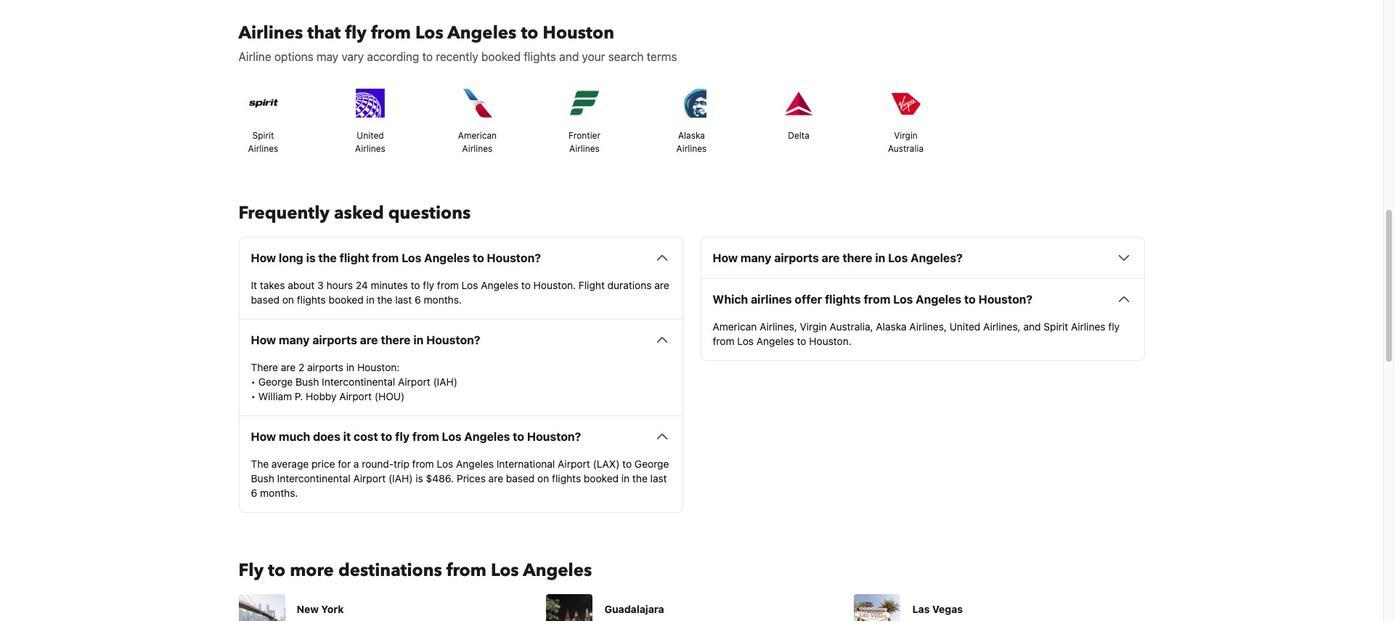 Task type: vqa. For each thing, say whether or not it's contained in the screenshot.
United in AMERICAN AIRLINES, VIRGIN AUSTRALIA, ALASKA AIRLINES, UNITED AIRLINES, AND SPIRIT AIRLINES FLY FROM LOS ANGELES TO HOUSTON.
yes



Task type: describe. For each thing, give the bounding box(es) containing it.
airport left (lax)
[[558, 458, 590, 470]]

$486.
[[426, 472, 454, 485]]

options
[[274, 50, 314, 63]]

las vegas
[[913, 603, 963, 615]]

new york
[[297, 603, 344, 615]]

are inside "dropdown button"
[[822, 252, 840, 265]]

and inside "airlines that fly from los angeles to houston airline options may vary according to recently booked flights and your search terms"
[[559, 50, 579, 63]]

australia
[[888, 143, 924, 154]]

airports inside there are 2 airports in houston: • george bush intercontinental airport (iah) • william p. hobby airport (hou)
[[307, 361, 344, 374]]

american for american airlines, virgin australia, alaska airlines, united airlines, and spirit airlines fly from los angeles to houston.
[[713, 321, 757, 333]]

• william
[[251, 390, 292, 403]]

frequently asked questions
[[239, 201, 471, 225]]

more
[[290, 559, 334, 583]]

how many airports are there in los angeles? button
[[713, 249, 1133, 267]]

the average price for a round-trip from los angeles international airport (lax) to george bush intercontinental airport (iah) is $486. prices are based on flights booked in the last 6 months.
[[251, 458, 669, 499]]

3 airlines, from the left
[[984, 321, 1021, 333]]

the inside it takes about 3 hours 24 minutes to fly from los angeles to houston. flight durations are based on flights booked in the last 6 months.
[[377, 294, 393, 306]]

that
[[307, 21, 341, 45]]

australia,
[[830, 321, 874, 333]]

delta logo image
[[779, 83, 819, 124]]

months. inside the average price for a round-trip from los angeles international airport (lax) to george bush intercontinental airport (iah) is $486. prices are based on flights booked in the last 6 months.
[[260, 487, 298, 499]]

much
[[279, 430, 310, 443]]

alaska airlines logo image
[[672, 83, 712, 124]]

international
[[497, 458, 555, 470]]

trip
[[394, 458, 410, 470]]

flights inside it takes about 3 hours 24 minutes to fly from los angeles to houston. flight durations are based on flights booked in the last 6 months.
[[297, 294, 326, 306]]

to inside american airlines, virgin australia, alaska airlines, united airlines, and spirit airlines fly from los angeles to houston.
[[797, 335, 807, 347]]

los inside "airlines that fly from los angeles to houston airline options may vary according to recently booked flights and your search terms"
[[415, 21, 444, 45]]

airlines for spirit airlines
[[248, 143, 278, 154]]

delta
[[788, 130, 810, 141]]

american airlines logo image
[[457, 83, 498, 124]]

george
[[635, 458, 669, 470]]

spirit airlines
[[248, 130, 278, 154]]

alaska airlines
[[677, 130, 707, 154]]

p.
[[295, 390, 303, 403]]

houston:
[[357, 361, 400, 374]]

to left flight
[[521, 279, 531, 291]]

flight
[[340, 252, 369, 265]]

from inside dropdown button
[[864, 293, 891, 306]]

how for how much does it cost to fly from los angeles to houston?
[[251, 430, 276, 443]]

may
[[317, 50, 339, 63]]

round-
[[362, 458, 394, 470]]

questions
[[388, 201, 471, 225]]

it takes about 3 hours 24 minutes to fly from los angeles to houston. flight durations are based on flights booked in the last 6 months.
[[251, 279, 669, 306]]

to right fly
[[268, 559, 286, 583]]

are inside dropdown button
[[360, 334, 378, 347]]

airlines that fly from los angeles to houston airline options may vary according to recently booked flights and your search terms
[[239, 21, 677, 63]]

vary
[[342, 50, 364, 63]]

it
[[343, 430, 351, 443]]

in inside it takes about 3 hours 24 minutes to fly from los angeles to houston. flight durations are based on flights booked in the last 6 months.
[[366, 294, 375, 306]]

is inside the average price for a round-trip from los angeles international airport (lax) to george bush intercontinental airport (iah) is $486. prices are based on flights booked in the last 6 months.
[[416, 472, 423, 485]]

los inside american airlines, virgin australia, alaska airlines, united airlines, and spirit airlines fly from los angeles to houston.
[[737, 335, 754, 347]]

in inside the average price for a round-trip from los angeles international airport (lax) to george bush intercontinental airport (iah) is $486. prices are based on flights booked in the last 6 months.
[[622, 472, 630, 485]]

frontier
[[569, 130, 601, 141]]

to inside the average price for a round-trip from los angeles international airport (lax) to george bush intercontinental airport (iah) is $486. prices are based on flights booked in the last 6 months.
[[623, 458, 632, 470]]

durations
[[608, 279, 652, 291]]

flights inside the average price for a round-trip from los angeles international airport (lax) to george bush intercontinental airport (iah) is $486. prices are based on flights booked in the last 6 months.
[[552, 472, 581, 485]]

how for how long is the flight from los angeles to houston?
[[251, 252, 276, 265]]

virgin inside american airlines, virgin australia, alaska airlines, united airlines, and spirit airlines fly from los angeles to houston.
[[800, 321, 827, 333]]

angeles inside "airlines that fly from los angeles to houston airline options may vary according to recently booked flights and your search terms"
[[448, 21, 517, 45]]

airport left '(hou)'
[[339, 390, 372, 403]]

price
[[312, 458, 335, 470]]

los inside how many airports are there in los angeles? "dropdown button"
[[888, 252, 908, 265]]

united airlines
[[355, 130, 386, 154]]

takes
[[260, 279, 285, 291]]

many for how many airports are there in houston?
[[279, 334, 310, 347]]

how many airports are there in houston? button
[[251, 331, 671, 349]]

there are 2 airports in houston: • george bush intercontinental airport (iah) • william p. hobby airport (hou)
[[251, 361, 458, 403]]

according
[[367, 50, 419, 63]]

cost
[[354, 430, 378, 443]]

a
[[354, 458, 359, 470]]

which
[[713, 293, 748, 306]]

airports for how many airports are there in los angeles?
[[774, 252, 819, 265]]

bush inside the average price for a round-trip from los angeles international airport (lax) to george bush intercontinental airport (iah) is $486. prices are based on flights booked in the last 6 months.
[[251, 472, 274, 485]]

alaska inside alaska airlines
[[678, 130, 705, 141]]

alaska inside american airlines, virgin australia, alaska airlines, united airlines, and spirit airlines fly from los angeles to houston.
[[876, 321, 907, 333]]

from inside "airlines that fly from los angeles to houston airline options may vary according to recently booked flights and your search terms"
[[371, 21, 411, 45]]

it
[[251, 279, 257, 291]]

houston. inside american airlines, virgin australia, alaska airlines, united airlines, and spirit airlines fly from los angeles to houston.
[[809, 335, 852, 347]]

new york link
[[239, 583, 425, 621]]

is inside dropdown button
[[306, 252, 316, 265]]

minutes
[[371, 279, 408, 291]]

how long is the flight from los angeles to houston?
[[251, 252, 541, 265]]

the inside dropdown button
[[318, 252, 337, 265]]

how for how many airports are there in houston?
[[251, 334, 276, 347]]

are inside the average price for a round-trip from los angeles international airport (lax) to george bush intercontinental airport (iah) is $486. prices are based on flights booked in the last 6 months.
[[489, 472, 503, 485]]

to left houston
[[521, 21, 539, 45]]

the inside the average price for a round-trip from los angeles international airport (lax) to george bush intercontinental airport (iah) is $486. prices are based on flights booked in the last 6 months.
[[633, 472, 648, 485]]

how long is the flight from los angeles to houston? button
[[251, 249, 671, 267]]

average
[[272, 458, 309, 470]]

virgin australia
[[888, 130, 924, 154]]

6 inside it takes about 3 hours 24 minutes to fly from los angeles to houston. flight durations are based on flights booked in the last 6 months.
[[415, 294, 421, 306]]

(iah) inside the average price for a round-trip from los angeles international airport (lax) to george bush intercontinental airport (iah) is $486. prices are based on flights booked in the last 6 months.
[[389, 472, 413, 485]]

spirit airlines logo image
[[243, 83, 284, 124]]

fly inside "airlines that fly from los angeles to houston airline options may vary according to recently booked flights and your search terms"
[[345, 21, 367, 45]]

fly inside dropdown button
[[395, 430, 410, 443]]

new
[[297, 603, 319, 615]]

frequently
[[239, 201, 330, 225]]

does
[[313, 430, 341, 443]]

houston
[[543, 21, 614, 45]]

virgin inside virgin australia
[[894, 130, 918, 141]]

united inside american airlines, virgin australia, alaska airlines, united airlines, and spirit airlines fly from los angeles to houston.
[[950, 321, 981, 333]]

offer
[[795, 293, 822, 306]]

hobby
[[306, 390, 337, 403]]

your
[[582, 50, 605, 63]]

fly
[[239, 559, 264, 583]]

houston? inside dropdown button
[[979, 293, 1033, 306]]

(lax)
[[593, 458, 620, 470]]

(iah) inside there are 2 airports in houston: • george bush intercontinental airport (iah) • william p. hobby airport (hou)
[[433, 376, 458, 388]]

for
[[338, 458, 351, 470]]

las
[[913, 603, 930, 615]]

spirit inside spirit airlines
[[252, 130, 274, 141]]

angeles inside american airlines, virgin australia, alaska airlines, united airlines, and spirit airlines fly from los angeles to houston.
[[757, 335, 794, 347]]

booked inside "airlines that fly from los angeles to houston airline options may vary according to recently booked flights and your search terms"
[[482, 50, 521, 63]]



Task type: locate. For each thing, give the bounding box(es) containing it.
1 vertical spatial based
[[506, 472, 535, 485]]

united down the which airlines offer flights from los angeles to houston? dropdown button
[[950, 321, 981, 333]]

fly inside it takes about 3 hours 24 minutes to fly from los angeles to houston. flight durations are based on flights booked in the last 6 months.
[[423, 279, 434, 291]]

on down the international at the left
[[538, 472, 549, 485]]

last
[[395, 294, 412, 306], [651, 472, 667, 485]]

prices
[[457, 472, 486, 485]]

airlines inside frontier airlines
[[570, 143, 600, 154]]

2 horizontal spatial the
[[633, 472, 648, 485]]

to down offer
[[797, 335, 807, 347]]

0 vertical spatial alaska
[[678, 130, 705, 141]]

flights down houston
[[524, 50, 556, 63]]

1 horizontal spatial last
[[651, 472, 667, 485]]

0 horizontal spatial houston.
[[534, 279, 576, 291]]

flights inside "airlines that fly from los angeles to houston airline options may vary according to recently booked flights and your search terms"
[[524, 50, 556, 63]]

6
[[415, 294, 421, 306], [251, 487, 257, 499]]

which airlines offer flights from los angeles to houston?
[[713, 293, 1033, 306]]

houston. down australia, on the bottom of page
[[809, 335, 852, 347]]

los inside the which airlines offer flights from los angeles to houston? dropdown button
[[894, 293, 913, 306]]

airport up '(hou)'
[[398, 376, 431, 388]]

0 horizontal spatial spirit
[[252, 130, 274, 141]]

booked inside the average price for a round-trip from los angeles international airport (lax) to george bush intercontinental airport (iah) is $486. prices are based on flights booked in the last 6 months.
[[584, 472, 619, 485]]

asked
[[334, 201, 384, 225]]

there inside dropdown button
[[381, 334, 411, 347]]

6 down the
[[251, 487, 257, 499]]

intercontinental inside there are 2 airports in houston: • george bush intercontinental airport (iah) • william p. hobby airport (hou)
[[322, 376, 395, 388]]

booked inside it takes about 3 hours 24 minutes to fly from los angeles to houston. flight durations are based on flights booked in the last 6 months.
[[329, 294, 364, 306]]

how up which
[[713, 252, 738, 265]]

and inside american airlines, virgin australia, alaska airlines, united airlines, and spirit airlines fly from los angeles to houston.
[[1024, 321, 1041, 333]]

los inside the average price for a round-trip from los angeles international airport (lax) to george bush intercontinental airport (iah) is $486. prices are based on flights booked in the last 6 months.
[[437, 458, 453, 470]]

booked
[[482, 50, 521, 63], [329, 294, 364, 306], [584, 472, 619, 485]]

houston. left flight
[[534, 279, 576, 291]]

which airlines offer flights from los angeles to houston? button
[[713, 291, 1133, 308]]

in inside dropdown button
[[414, 334, 424, 347]]

0 vertical spatial bush
[[296, 376, 319, 388]]

there
[[843, 252, 873, 265], [381, 334, 411, 347]]

virgin australia logo image
[[886, 83, 926, 124]]

airlines for frontier airlines
[[570, 143, 600, 154]]

to down how many airports are there in los angeles? "dropdown button"
[[965, 293, 976, 306]]

airline
[[239, 50, 271, 63]]

0 horizontal spatial many
[[279, 334, 310, 347]]

angeles inside the average price for a round-trip from los angeles international airport (lax) to george bush intercontinental airport (iah) is $486. prices are based on flights booked in the last 6 months.
[[456, 458, 494, 470]]

the
[[318, 252, 337, 265], [377, 294, 393, 306], [633, 472, 648, 485]]

how many airports are there in los angeles?
[[713, 252, 963, 265]]

the
[[251, 458, 269, 470]]

many
[[741, 252, 772, 265], [279, 334, 310, 347]]

1 vertical spatial virgin
[[800, 321, 827, 333]]

many for how many airports are there in los angeles?
[[741, 252, 772, 265]]

american airlines
[[458, 130, 497, 154]]

to up it takes about 3 hours 24 minutes to fly from los angeles to houston. flight durations are based on flights booked in the last 6 months.
[[473, 252, 484, 265]]

airlines inside "airlines that fly from los angeles to houston airline options may vary according to recently booked flights and your search terms"
[[239, 21, 303, 45]]

based down the international at the left
[[506, 472, 535, 485]]

fly inside american airlines, virgin australia, alaska airlines, united airlines, and spirit airlines fly from los angeles to houston.
[[1109, 321, 1120, 333]]

los inside it takes about 3 hours 24 minutes to fly from los angeles to houston. flight durations are based on flights booked in the last 6 months.
[[462, 279, 478, 291]]

0 vertical spatial months.
[[424, 294, 462, 306]]

2 vertical spatial airports
[[307, 361, 344, 374]]

are left 2
[[281, 361, 296, 374]]

there
[[251, 361, 278, 374]]

are up offer
[[822, 252, 840, 265]]

on inside the average price for a round-trip from los angeles international airport (lax) to george bush intercontinental airport (iah) is $486. prices are based on flights booked in the last 6 months.
[[538, 472, 549, 485]]

• george
[[251, 376, 293, 388]]

based inside the average price for a round-trip from los angeles international airport (lax) to george bush intercontinental airport (iah) is $486. prices are based on flights booked in the last 6 months.
[[506, 472, 535, 485]]

in
[[875, 252, 886, 265], [366, 294, 375, 306], [414, 334, 424, 347], [346, 361, 355, 374], [622, 472, 630, 485]]

based down takes
[[251, 294, 280, 306]]

0 horizontal spatial virgin
[[800, 321, 827, 333]]

0 vertical spatial intercontinental
[[322, 376, 395, 388]]

airports inside "dropdown button"
[[774, 252, 819, 265]]

united inside "united airlines"
[[357, 130, 384, 141]]

0 horizontal spatial booked
[[329, 294, 364, 306]]

many up airlines
[[741, 252, 772, 265]]

0 horizontal spatial on
[[282, 294, 294, 306]]

1 vertical spatial united
[[950, 321, 981, 333]]

0 vertical spatial booked
[[482, 50, 521, 63]]

based inside it takes about 3 hours 24 minutes to fly from los angeles to houston. flight durations are based on flights booked in the last 6 months.
[[251, 294, 280, 306]]

to
[[521, 21, 539, 45], [422, 50, 433, 63], [473, 252, 484, 265], [411, 279, 420, 291], [521, 279, 531, 291], [965, 293, 976, 306], [797, 335, 807, 347], [381, 430, 392, 443], [513, 430, 524, 443], [623, 458, 632, 470], [268, 559, 286, 583]]

(iah) down how many airports are there in houston? dropdown button
[[433, 376, 458, 388]]

how inside "dropdown button"
[[713, 252, 738, 265]]

1 horizontal spatial and
[[1024, 321, 1041, 333]]

airlines for american airlines
[[462, 143, 493, 154]]

0 vertical spatial virgin
[[894, 130, 918, 141]]

houston?
[[487, 252, 541, 265], [979, 293, 1033, 306], [426, 334, 481, 347], [527, 430, 581, 443]]

1 horizontal spatial based
[[506, 472, 535, 485]]

last inside it takes about 3 hours 24 minutes to fly from los angeles to houston. flight durations are based on flights booked in the last 6 months.
[[395, 294, 412, 306]]

on down about in the left top of the page
[[282, 294, 294, 306]]

0 vertical spatial is
[[306, 252, 316, 265]]

to inside dropdown button
[[965, 293, 976, 306]]

1 horizontal spatial booked
[[482, 50, 521, 63]]

virgin
[[894, 130, 918, 141], [800, 321, 827, 333]]

1 vertical spatial alaska
[[876, 321, 907, 333]]

american airlines, virgin australia, alaska airlines, united airlines, and spirit airlines fly from los angeles to houston.
[[713, 321, 1120, 347]]

guadalajara
[[605, 603, 664, 615]]

months.
[[424, 294, 462, 306], [260, 487, 298, 499]]

las vegas link
[[855, 583, 1041, 621]]

1 horizontal spatial airlines,
[[910, 321, 947, 333]]

are inside it takes about 3 hours 24 minutes to fly from los angeles to houston. flight durations are based on flights booked in the last 6 months.
[[655, 279, 669, 291]]

booked right the recently
[[482, 50, 521, 63]]

1 vertical spatial (iah)
[[389, 472, 413, 485]]

0 vertical spatial (iah)
[[433, 376, 458, 388]]

how much does it cost to fly from los angeles to houston? button
[[251, 428, 671, 445]]

los inside how much does it cost to fly from los angeles to houston? dropdown button
[[442, 430, 462, 443]]

1 vertical spatial is
[[416, 472, 423, 485]]

from inside it takes about 3 hours 24 minutes to fly from los angeles to houston. flight durations are based on flights booked in the last 6 months.
[[437, 279, 459, 291]]

1 horizontal spatial on
[[538, 472, 549, 485]]

american down which
[[713, 321, 757, 333]]

terms
[[647, 50, 677, 63]]

airlines inside american airlines, virgin australia, alaska airlines, united airlines, and spirit airlines fly from los angeles to houston.
[[1071, 321, 1106, 333]]

on inside it takes about 3 hours 24 minutes to fly from los angeles to houston. flight durations are based on flights booked in the last 6 months.
[[282, 294, 294, 306]]

guadalajara link
[[547, 583, 676, 621]]

frontier airlines
[[569, 130, 601, 154]]

there for houston?
[[381, 334, 411, 347]]

airports up there are 2 airports in houston: • george bush intercontinental airport (iah) • william p. hobby airport (hou)
[[313, 334, 357, 347]]

intercontinental down houston:
[[322, 376, 395, 388]]

booked down (lax)
[[584, 472, 619, 485]]

1 horizontal spatial united
[[950, 321, 981, 333]]

0 horizontal spatial american
[[458, 130, 497, 141]]

1 horizontal spatial houston.
[[809, 335, 852, 347]]

in inside there are 2 airports in houston: • george bush intercontinental airport (iah) • william p. hobby airport (hou)
[[346, 361, 355, 374]]

0 horizontal spatial months.
[[260, 487, 298, 499]]

2 airlines, from the left
[[910, 321, 947, 333]]

flights
[[524, 50, 556, 63], [825, 293, 861, 306], [297, 294, 326, 306], [552, 472, 581, 485]]

1 vertical spatial spirit
[[1044, 321, 1069, 333]]

airports for how many airports are there in houston?
[[313, 334, 357, 347]]

1 horizontal spatial bush
[[296, 376, 319, 388]]

alaska
[[678, 130, 705, 141], [876, 321, 907, 333]]

1 vertical spatial many
[[279, 334, 310, 347]]

are inside there are 2 airports in houston: • george bush intercontinental airport (iah) • william p. hobby airport (hou)
[[281, 361, 296, 374]]

vegas
[[933, 603, 963, 615]]

1 vertical spatial american
[[713, 321, 757, 333]]

spirit
[[252, 130, 274, 141], [1044, 321, 1069, 333]]

airlines for united airlines
[[355, 143, 386, 154]]

long
[[279, 252, 303, 265]]

1 horizontal spatial many
[[741, 252, 772, 265]]

angeles
[[448, 21, 517, 45], [424, 252, 470, 265], [481, 279, 519, 291], [916, 293, 962, 306], [757, 335, 794, 347], [464, 430, 510, 443], [456, 458, 494, 470], [523, 559, 592, 583]]

many inside dropdown button
[[279, 334, 310, 347]]

1 horizontal spatial the
[[377, 294, 393, 306]]

0 horizontal spatial is
[[306, 252, 316, 265]]

0 horizontal spatial bush
[[251, 472, 274, 485]]

airlines inside american airlines
[[462, 143, 493, 154]]

are right prices at the bottom
[[489, 472, 503, 485]]

intercontinental down price
[[277, 472, 351, 485]]

1 vertical spatial booked
[[329, 294, 364, 306]]

0 horizontal spatial airlines,
[[760, 321, 797, 333]]

0 vertical spatial american
[[458, 130, 497, 141]]

last inside the average price for a round-trip from los angeles international airport (lax) to george bush intercontinental airport (iah) is $486. prices are based on flights booked in the last 6 months.
[[651, 472, 667, 485]]

search
[[608, 50, 644, 63]]

0 horizontal spatial last
[[395, 294, 412, 306]]

1 vertical spatial on
[[538, 472, 549, 485]]

1 vertical spatial bush
[[251, 472, 274, 485]]

from inside american airlines, virgin australia, alaska airlines, united airlines, and spirit airlines fly from los angeles to houston.
[[713, 335, 735, 347]]

there up which airlines offer flights from los angeles to houston? on the right top of the page
[[843, 252, 873, 265]]

1 vertical spatial and
[[1024, 321, 1041, 333]]

the down george
[[633, 472, 648, 485]]

0 horizontal spatial based
[[251, 294, 280, 306]]

to right (lax)
[[623, 458, 632, 470]]

york
[[321, 603, 344, 615]]

is
[[306, 252, 316, 265], [416, 472, 423, 485]]

1 horizontal spatial 6
[[415, 294, 421, 306]]

1 vertical spatial airports
[[313, 334, 357, 347]]

0 vertical spatial based
[[251, 294, 280, 306]]

1 vertical spatial there
[[381, 334, 411, 347]]

1 vertical spatial intercontinental
[[277, 472, 351, 485]]

1 horizontal spatial virgin
[[894, 130, 918, 141]]

airlines
[[751, 293, 792, 306]]

2 horizontal spatial airlines,
[[984, 321, 1021, 333]]

bush
[[296, 376, 319, 388], [251, 472, 274, 485]]

recently
[[436, 50, 479, 63]]

angeles inside it takes about 3 hours 24 minutes to fly from los angeles to houston. flight durations are based on flights booked in the last 6 months.
[[481, 279, 519, 291]]

flights up australia, on the bottom of page
[[825, 293, 861, 306]]

american
[[458, 130, 497, 141], [713, 321, 757, 333]]

houston.
[[534, 279, 576, 291], [809, 335, 852, 347]]

how much does it cost to fly from los angeles to houston?
[[251, 430, 581, 443]]

3
[[318, 279, 324, 291]]

1 vertical spatial last
[[651, 472, 667, 485]]

los inside how long is the flight from los angeles to houston? dropdown button
[[402, 252, 422, 265]]

how left long
[[251, 252, 276, 265]]

months. inside it takes about 3 hours 24 minutes to fly from los angeles to houston. flight durations are based on flights booked in the last 6 months.
[[424, 294, 462, 306]]

0 horizontal spatial alaska
[[678, 130, 705, 141]]

airlines for alaska airlines
[[677, 143, 707, 154]]

airport down round-
[[353, 472, 386, 485]]

alaska down alaska airlines logo
[[678, 130, 705, 141]]

last down george
[[651, 472, 667, 485]]

airlines,
[[760, 321, 797, 333], [910, 321, 947, 333], [984, 321, 1021, 333]]

how up the
[[251, 430, 276, 443]]

0 vertical spatial united
[[357, 130, 384, 141]]

1 vertical spatial 6
[[251, 487, 257, 499]]

1 airlines, from the left
[[760, 321, 797, 333]]

american inside american airlines, virgin australia, alaska airlines, united airlines, and spirit airlines fly from los angeles to houston.
[[713, 321, 757, 333]]

united airlines logo image
[[350, 83, 391, 124]]

spirit inside american airlines, virgin australia, alaska airlines, united airlines, and spirit airlines fly from los angeles to houston.
[[1044, 321, 1069, 333]]

1 horizontal spatial is
[[416, 472, 423, 485]]

6 inside the average price for a round-trip from los angeles international airport (lax) to george bush intercontinental airport (iah) is $486. prices are based on flights booked in the last 6 months.
[[251, 487, 257, 499]]

based
[[251, 294, 280, 306], [506, 472, 535, 485]]

american for american airlines
[[458, 130, 497, 141]]

0 vertical spatial there
[[843, 252, 873, 265]]

many up 2
[[279, 334, 310, 347]]

is right long
[[306, 252, 316, 265]]

0 vertical spatial airports
[[774, 252, 819, 265]]

there up houston:
[[381, 334, 411, 347]]

how up there
[[251, 334, 276, 347]]

to up the international at the left
[[513, 430, 524, 443]]

booked down hours
[[329, 294, 364, 306]]

1 vertical spatial the
[[377, 294, 393, 306]]

are right durations
[[655, 279, 669, 291]]

houston? inside dropdown button
[[426, 334, 481, 347]]

0 vertical spatial last
[[395, 294, 412, 306]]

0 horizontal spatial and
[[559, 50, 579, 63]]

1 vertical spatial months.
[[260, 487, 298, 499]]

fly to more destinations from los angeles
[[239, 559, 592, 583]]

0 vertical spatial on
[[282, 294, 294, 306]]

los
[[415, 21, 444, 45], [402, 252, 422, 265], [888, 252, 908, 265], [462, 279, 478, 291], [894, 293, 913, 306], [737, 335, 754, 347], [442, 430, 462, 443], [437, 458, 453, 470], [491, 559, 519, 583]]

1 horizontal spatial there
[[843, 252, 873, 265]]

1 horizontal spatial alaska
[[876, 321, 907, 333]]

1 vertical spatial houston.
[[809, 335, 852, 347]]

flights down "3"
[[297, 294, 326, 306]]

1 horizontal spatial american
[[713, 321, 757, 333]]

0 horizontal spatial there
[[381, 334, 411, 347]]

1 horizontal spatial (iah)
[[433, 376, 458, 388]]

from
[[371, 21, 411, 45], [372, 252, 399, 265], [437, 279, 459, 291], [864, 293, 891, 306], [713, 335, 735, 347], [412, 430, 439, 443], [412, 458, 434, 470], [447, 559, 487, 583]]

24
[[356, 279, 368, 291]]

0 horizontal spatial 6
[[251, 487, 257, 499]]

hours
[[327, 279, 353, 291]]

airports right 2
[[307, 361, 344, 374]]

0 horizontal spatial the
[[318, 252, 337, 265]]

0 vertical spatial and
[[559, 50, 579, 63]]

(hou)
[[375, 390, 405, 403]]

bush down 2
[[296, 376, 319, 388]]

houston. inside it takes about 3 hours 24 minutes to fly from los angeles to houston. flight durations are based on flights booked in the last 6 months.
[[534, 279, 576, 291]]

(iah) down the 'trip'
[[389, 472, 413, 485]]

flight
[[579, 279, 605, 291]]

virgin up australia
[[894, 130, 918, 141]]

months. up how many airports are there in houston? dropdown button
[[424, 294, 462, 306]]

airports inside dropdown button
[[313, 334, 357, 347]]

virgin down offer
[[800, 321, 827, 333]]

0 horizontal spatial united
[[357, 130, 384, 141]]

flights down the international at the left
[[552, 472, 581, 485]]

is left "$486." at the bottom left of the page
[[416, 472, 423, 485]]

are
[[822, 252, 840, 265], [655, 279, 669, 291], [360, 334, 378, 347], [281, 361, 296, 374], [489, 472, 503, 485]]

there inside "dropdown button"
[[843, 252, 873, 265]]

bush inside there are 2 airports in houston: • george bush intercontinental airport (iah) • william p. hobby airport (hou)
[[296, 376, 319, 388]]

months. down average
[[260, 487, 298, 499]]

last down minutes
[[395, 294, 412, 306]]

0 vertical spatial spirit
[[252, 130, 274, 141]]

angeles inside dropdown button
[[916, 293, 962, 306]]

alaska down which airlines offer flights from los angeles to houston? on the right top of the page
[[876, 321, 907, 333]]

0 vertical spatial houston.
[[534, 279, 576, 291]]

about
[[288, 279, 315, 291]]

how for how many airports are there in los angeles?
[[713, 252, 738, 265]]

6 down how long is the flight from los angeles to houston?
[[415, 294, 421, 306]]

0 vertical spatial the
[[318, 252, 337, 265]]

many inside "dropdown button"
[[741, 252, 772, 265]]

2
[[298, 361, 305, 374]]

0 horizontal spatial (iah)
[[389, 472, 413, 485]]

0 vertical spatial 6
[[415, 294, 421, 306]]

frontier airlines logo image
[[564, 83, 605, 124]]

intercontinental
[[322, 376, 395, 388], [277, 472, 351, 485]]

destinations
[[338, 559, 442, 583]]

1 horizontal spatial months.
[[424, 294, 462, 306]]

angeles?
[[911, 252, 963, 265]]

united down united airlines logo
[[357, 130, 384, 141]]

to right minutes
[[411, 279, 420, 291]]

in inside "dropdown button"
[[875, 252, 886, 265]]

from inside the average price for a round-trip from los angeles international airport (lax) to george bush intercontinental airport (iah) is $486. prices are based on flights booked in the last 6 months.
[[412, 458, 434, 470]]

2 horizontal spatial booked
[[584, 472, 619, 485]]

to left the recently
[[422, 50, 433, 63]]

there for los
[[843, 252, 873, 265]]

how inside dropdown button
[[251, 334, 276, 347]]

the left flight
[[318, 252, 337, 265]]

2 vertical spatial booked
[[584, 472, 619, 485]]

airports up offer
[[774, 252, 819, 265]]

intercontinental inside the average price for a round-trip from los angeles international airport (lax) to george bush intercontinental airport (iah) is $486. prices are based on flights booked in the last 6 months.
[[277, 472, 351, 485]]

american down the american airlines logo
[[458, 130, 497, 141]]

to right cost
[[381, 430, 392, 443]]

flights inside dropdown button
[[825, 293, 861, 306]]

1 horizontal spatial spirit
[[1044, 321, 1069, 333]]

and
[[559, 50, 579, 63], [1024, 321, 1041, 333]]

airports
[[774, 252, 819, 265], [313, 334, 357, 347], [307, 361, 344, 374]]

bush down the
[[251, 472, 274, 485]]

0 vertical spatial many
[[741, 252, 772, 265]]

(iah)
[[433, 376, 458, 388], [389, 472, 413, 485]]

how many airports are there in houston?
[[251, 334, 481, 347]]

the down minutes
[[377, 294, 393, 306]]

2 vertical spatial the
[[633, 472, 648, 485]]

are up houston:
[[360, 334, 378, 347]]



